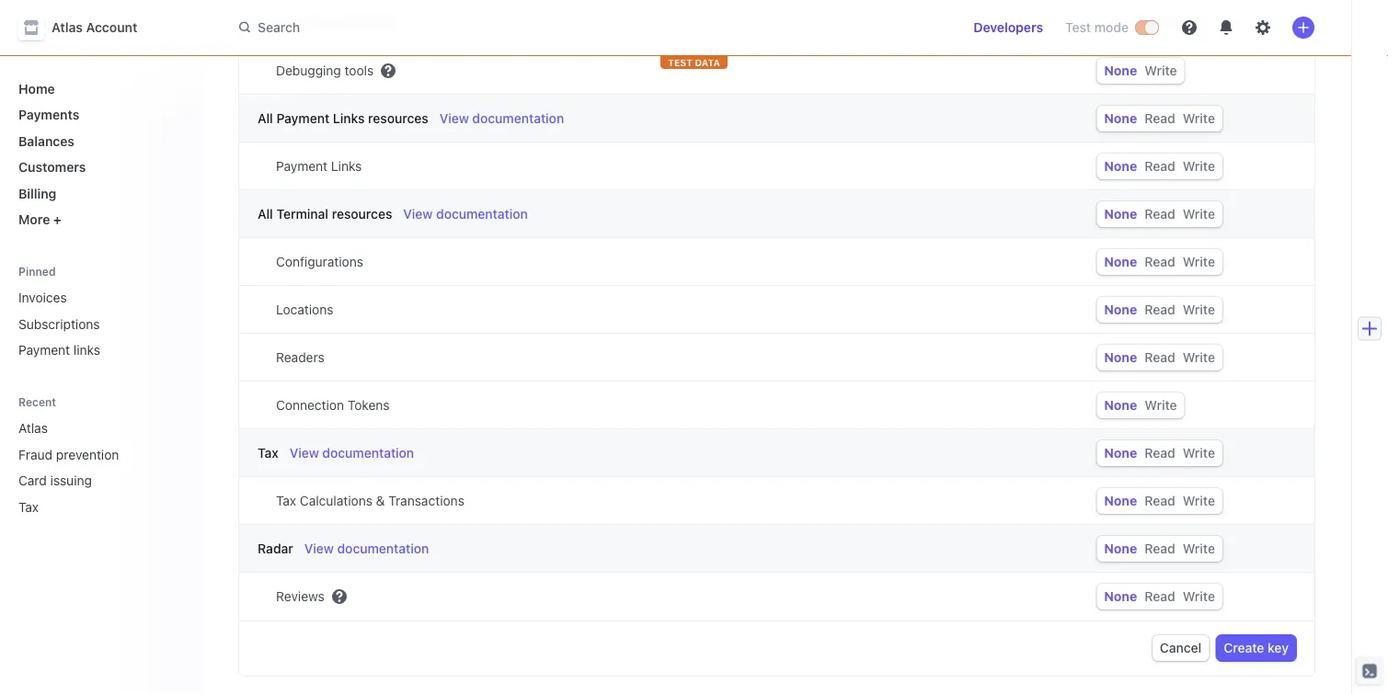 Task type: describe. For each thing, give the bounding box(es) containing it.
recent navigation links element
[[0, 395, 202, 522]]

view documentation for radar
[[304, 541, 429, 557]]

locations
[[276, 302, 333, 317]]

write for 4th none button from the bottom
[[1183, 446, 1215, 461]]

view for radar
[[304, 541, 334, 557]]

payment for payment links
[[18, 343, 70, 358]]

invoices
[[18, 290, 67, 305]]

reviews
[[276, 589, 325, 604]]

read button for 2nd none button from the bottom of the page
[[1145, 541, 1175, 557]]

tax calculations & transactions
[[276, 494, 464, 509]]

cli
[[297, 15, 318, 30]]

card
[[18, 473, 47, 489]]

cancel link
[[1153, 636, 1209, 661]]

payment for payment links
[[276, 159, 328, 174]]

account
[[86, 20, 137, 35]]

+
[[53, 212, 62, 227]]

3 none button from the top
[[1104, 111, 1137, 126]]

write button for read button for 11th none button from the bottom of the page
[[1183, 111, 1215, 126]]

connection tokens
[[276, 398, 390, 413]]

write for third none button from the bottom of the page
[[1183, 494, 1215, 509]]

write button for third none button from the bottom of the page's read button
[[1183, 494, 1215, 509]]

help image
[[1182, 20, 1197, 35]]

transactions
[[388, 494, 464, 509]]

tax for tax link
[[18, 500, 39, 515]]

fraud prevention link
[[11, 440, 162, 470]]

documentation for tax
[[322, 446, 414, 461]]

7 none button from the top
[[1104, 302, 1137, 317]]

developers
[[974, 20, 1043, 35]]

debugging
[[276, 63, 341, 78]]

none for 2nd none button from the bottom of the page
[[1104, 541, 1137, 557]]

tax for tax calculations & transactions
[[276, 494, 296, 509]]

payment links link
[[11, 335, 188, 365]]

none read write for 6th none button's read button
[[1104, 254, 1215, 270]]

read button for fourth none button from the top of the page
[[1145, 159, 1175, 174]]

none for 5th none button from the top
[[1104, 207, 1137, 222]]

home link
[[11, 74, 188, 103]]

create
[[1224, 641, 1264, 656]]

notifications image
[[1219, 20, 1234, 35]]

read button for seventh none button from the bottom
[[1145, 302, 1175, 317]]

configurations
[[276, 254, 363, 270]]

2 none from the top
[[1104, 63, 1137, 78]]

view for all payment links resources
[[439, 111, 469, 126]]

&
[[376, 494, 385, 509]]

customers link
[[11, 152, 188, 182]]

11 none button from the top
[[1104, 494, 1137, 509]]

6 none button from the top
[[1104, 254, 1137, 270]]

create key
[[1224, 641, 1289, 656]]

10 none button from the top
[[1104, 446, 1137, 461]]

view documentation link for radar
[[304, 540, 429, 558]]

subscriptions link
[[11, 309, 188, 339]]

read button for 5th none button from the top
[[1145, 207, 1175, 222]]

billing
[[18, 186, 56, 201]]

links
[[73, 343, 100, 358]]

view documentation link for all payment links resources
[[439, 109, 564, 128]]

tax down connection
[[258, 446, 278, 461]]

card issuing link
[[11, 466, 162, 496]]

view for tax
[[290, 446, 319, 461]]

view documentation for all payment links resources
[[439, 111, 564, 126]]

Search search field
[[228, 11, 747, 44]]

none write for 2nd none button from the top
[[1104, 63, 1177, 78]]

pinned navigation links element
[[11, 264, 188, 365]]

atlas account button
[[18, 15, 156, 40]]

readers
[[276, 350, 325, 365]]

0 vertical spatial payment
[[276, 111, 330, 126]]

atlas for atlas account
[[52, 20, 83, 35]]

9 none from the top
[[1104, 398, 1137, 413]]

none for seventh none button from the bottom
[[1104, 302, 1137, 317]]

read button for 11th none button from the bottom of the page
[[1145, 111, 1175, 126]]

none read write for read button related to fourth none button from the top of the page
[[1104, 159, 1215, 174]]

write button for read button related to 4th none button from the bottom
[[1183, 446, 1215, 461]]

atlas link
[[11, 414, 162, 443]]

read button for 6th none button from the bottom
[[1145, 350, 1175, 365]]

8 none button from the top
[[1104, 350, 1137, 365]]

payment links
[[276, 159, 362, 174]]

write for 13th none button from the top
[[1183, 589, 1215, 604]]

data
[[695, 57, 720, 68]]

write for 5th none button from the top
[[1183, 207, 1215, 222]]

atlas account
[[52, 20, 137, 35]]

view documentation for all terminal resources
[[403, 207, 528, 222]]

pinned element
[[11, 283, 188, 365]]

write button for read button associated with seventh none button from the bottom
[[1183, 302, 1215, 317]]

debugging tools
[[276, 63, 374, 78]]

create key button
[[1216, 636, 1296, 661]]

recent
[[18, 396, 56, 409]]

test
[[668, 57, 693, 68]]

none for 11th none button from the bottom of the page
[[1104, 111, 1137, 126]]

stripe
[[258, 15, 294, 30]]

payments link
[[11, 100, 188, 130]]

test data
[[668, 57, 720, 68]]

13 none button from the top
[[1104, 589, 1137, 604]]

more +
[[18, 212, 62, 227]]

search
[[258, 20, 300, 35]]

4 none button from the top
[[1104, 159, 1137, 174]]

write for 6th none button
[[1183, 254, 1215, 270]]

test mode
[[1065, 20, 1129, 35]]

none write for 1st none button
[[1104, 15, 1177, 30]]

balances link
[[11, 126, 188, 156]]



Task type: locate. For each thing, give the bounding box(es) containing it.
1 none read write from the top
[[1104, 111, 1215, 126]]

4 none read write from the top
[[1104, 254, 1215, 270]]

core navigation links element
[[11, 74, 188, 235]]

read button for 13th none button from the top
[[1145, 589, 1175, 604]]

12 none from the top
[[1104, 541, 1137, 557]]

1 vertical spatial resources
[[332, 207, 392, 222]]

read button for third none button from the bottom of the page
[[1145, 494, 1175, 509]]

view documentation for tax
[[290, 446, 414, 461]]

tax link
[[11, 492, 162, 522]]

tax
[[258, 446, 278, 461], [276, 494, 296, 509], [18, 500, 39, 515]]

9 none read write from the top
[[1104, 541, 1215, 557]]

pinned
[[18, 265, 56, 278]]

read for 11th none button from the bottom of the page
[[1145, 111, 1175, 126]]

none read write for read button associated with 2nd none button from the bottom of the page
[[1104, 541, 1215, 557]]

1 vertical spatial atlas
[[18, 421, 48, 436]]

0 vertical spatial links
[[333, 111, 365, 126]]

tax down card
[[18, 500, 39, 515]]

all terminal resources
[[258, 207, 392, 222]]

fraud prevention
[[18, 447, 119, 462]]

none
[[1104, 15, 1137, 30], [1104, 63, 1137, 78], [1104, 111, 1137, 126], [1104, 159, 1137, 174], [1104, 207, 1137, 222], [1104, 254, 1137, 270], [1104, 302, 1137, 317], [1104, 350, 1137, 365], [1104, 398, 1137, 413], [1104, 446, 1137, 461], [1104, 494, 1137, 509], [1104, 541, 1137, 557], [1104, 589, 1137, 604]]

write for 2nd none button from the bottom of the page
[[1183, 541, 1215, 557]]

read for fourth none button from the top of the page
[[1145, 159, 1175, 174]]

read for seventh none button from the bottom
[[1145, 302, 1175, 317]]

write for 6th none button from the bottom
[[1183, 350, 1215, 365]]

2 vertical spatial none write
[[1104, 398, 1177, 413]]

all for all terminal resources
[[258, 207, 273, 222]]

payment
[[276, 111, 330, 126], [276, 159, 328, 174], [18, 343, 70, 358]]

5 read button from the top
[[1145, 302, 1175, 317]]

read for 6th none button from the bottom
[[1145, 350, 1175, 365]]

none read write for read button corresponding to 6th none button from the bottom
[[1104, 350, 1215, 365]]

fraud
[[18, 447, 53, 462]]

connection
[[276, 398, 344, 413]]

10 none read write from the top
[[1104, 589, 1215, 604]]

payment links
[[18, 343, 100, 358]]

all for all payment links resources
[[258, 111, 273, 126]]

8 read button from the top
[[1145, 494, 1175, 509]]

permissions
[[321, 15, 395, 30]]

10 read button from the top
[[1145, 589, 1175, 604]]

payments
[[18, 107, 79, 122]]

5 none button from the top
[[1104, 207, 1137, 222]]

11 none from the top
[[1104, 494, 1137, 509]]

none read write for read button for 11th none button from the bottom of the page
[[1104, 111, 1215, 126]]

home
[[18, 81, 55, 96]]

3 none read write from the top
[[1104, 207, 1215, 222]]

write for seventh none button from the bottom
[[1183, 302, 1215, 317]]

customers
[[18, 160, 86, 175]]

1 vertical spatial all
[[258, 207, 273, 222]]

3 read button from the top
[[1145, 207, 1175, 222]]

none for 6th none button from the bottom
[[1104, 350, 1137, 365]]

mode
[[1095, 20, 1129, 35]]

9 read from the top
[[1145, 541, 1175, 557]]

issuing
[[50, 473, 92, 489]]

4 read button from the top
[[1145, 254, 1175, 270]]

links down the tools
[[333, 111, 365, 126]]

2 all from the top
[[258, 207, 273, 222]]

1 horizontal spatial atlas
[[52, 20, 83, 35]]

atlas inside recent element
[[18, 421, 48, 436]]

2 none write from the top
[[1104, 63, 1177, 78]]

1 none write from the top
[[1104, 15, 1177, 30]]

documentation
[[472, 111, 564, 126], [436, 207, 528, 222], [322, 446, 414, 461], [337, 541, 429, 557]]

6 none read write from the top
[[1104, 350, 1215, 365]]

none read write for read button related to 4th none button from the bottom
[[1104, 446, 1215, 461]]

none read write for 13th none button from the top read button
[[1104, 589, 1215, 604]]

atlas
[[52, 20, 83, 35], [18, 421, 48, 436]]

write for fourth none button from the top of the page
[[1183, 159, 1215, 174]]

none read write for third none button from the bottom of the page's read button
[[1104, 494, 1215, 509]]

read for 5th none button from the top
[[1145, 207, 1175, 222]]

none for 13th none button from the top
[[1104, 589, 1137, 604]]

13 none from the top
[[1104, 589, 1137, 604]]

calculations
[[300, 494, 373, 509]]

payment inside pinned element
[[18, 343, 70, 358]]

terminal
[[276, 207, 328, 222]]

8 none read write from the top
[[1104, 494, 1215, 509]]

none read write
[[1104, 111, 1215, 126], [1104, 159, 1215, 174], [1104, 207, 1215, 222], [1104, 254, 1215, 270], [1104, 302, 1215, 317], [1104, 350, 1215, 365], [1104, 446, 1215, 461], [1104, 494, 1215, 509], [1104, 541, 1215, 557], [1104, 589, 1215, 604]]

balances
[[18, 133, 74, 149]]

10 read from the top
[[1145, 589, 1175, 604]]

6 read button from the top
[[1145, 350, 1175, 365]]

developers link
[[966, 13, 1051, 42]]

atlas inside button
[[52, 20, 83, 35]]

key
[[1268, 641, 1289, 656]]

0 horizontal spatial atlas
[[18, 421, 48, 436]]

write button for read button corresponding to 6th none button from the bottom
[[1183, 350, 1215, 365]]

read button for 4th none button from the bottom
[[1145, 446, 1175, 461]]

tax inside tax link
[[18, 500, 39, 515]]

5 none from the top
[[1104, 207, 1137, 222]]

2 read button from the top
[[1145, 159, 1175, 174]]

6 read from the top
[[1145, 350, 1175, 365]]

tax up radar
[[276, 494, 296, 509]]

0 vertical spatial atlas
[[52, 20, 83, 35]]

write button for 6th none button's read button
[[1183, 254, 1215, 270]]

read button for 6th none button
[[1145, 254, 1175, 270]]

1 vertical spatial payment
[[276, 159, 328, 174]]

4 none from the top
[[1104, 159, 1137, 174]]

none write for ninth none button
[[1104, 398, 1177, 413]]

read for 2nd none button from the bottom of the page
[[1145, 541, 1175, 557]]

more
[[18, 212, 50, 227]]

read for 4th none button from the bottom
[[1145, 446, 1175, 461]]

1 vertical spatial links
[[331, 159, 362, 174]]

read button
[[1145, 111, 1175, 126], [1145, 159, 1175, 174], [1145, 207, 1175, 222], [1145, 254, 1175, 270], [1145, 302, 1175, 317], [1145, 350, 1175, 365], [1145, 446, 1175, 461], [1145, 494, 1175, 509], [1145, 541, 1175, 557], [1145, 589, 1175, 604]]

write button
[[1145, 15, 1177, 30], [1145, 63, 1177, 78], [1183, 111, 1215, 126], [1183, 159, 1215, 174], [1183, 207, 1215, 222], [1183, 254, 1215, 270], [1183, 302, 1215, 317], [1183, 350, 1215, 365], [1145, 398, 1177, 413], [1183, 446, 1215, 461], [1183, 494, 1215, 509], [1183, 541, 1215, 557], [1183, 589, 1215, 604]]

3 read from the top
[[1145, 207, 1175, 222]]

documentation for all terminal resources
[[436, 207, 528, 222]]

radar
[[258, 541, 293, 557]]

2 none read write from the top
[[1104, 159, 1215, 174]]

view
[[439, 111, 469, 126], [403, 207, 433, 222], [290, 446, 319, 461], [304, 541, 334, 557]]

resources right terminal at the top left of page
[[332, 207, 392, 222]]

read for 6th none button
[[1145, 254, 1175, 270]]

1 read button from the top
[[1145, 111, 1175, 126]]

10 none from the top
[[1104, 446, 1137, 461]]

write button for read button associated with 2nd none button from the bottom of the page
[[1183, 541, 1215, 557]]

9 none button from the top
[[1104, 398, 1137, 413]]

atlas for atlas
[[18, 421, 48, 436]]

read
[[1145, 111, 1175, 126], [1145, 159, 1175, 174], [1145, 207, 1175, 222], [1145, 254, 1175, 270], [1145, 302, 1175, 317], [1145, 350, 1175, 365], [1145, 446, 1175, 461], [1145, 494, 1175, 509], [1145, 541, 1175, 557], [1145, 589, 1175, 604]]

none button
[[1104, 15, 1137, 30], [1104, 63, 1137, 78], [1104, 111, 1137, 126], [1104, 159, 1137, 174], [1104, 207, 1137, 222], [1104, 254, 1137, 270], [1104, 302, 1137, 317], [1104, 350, 1137, 365], [1104, 398, 1137, 413], [1104, 446, 1137, 461], [1104, 494, 1137, 509], [1104, 541, 1137, 557], [1104, 589, 1137, 604]]

links
[[333, 111, 365, 126], [331, 159, 362, 174]]

4 read from the top
[[1145, 254, 1175, 270]]

1 all from the top
[[258, 111, 273, 126]]

none write
[[1104, 15, 1177, 30], [1104, 63, 1177, 78], [1104, 398, 1177, 413]]

view documentation
[[439, 111, 564, 126], [403, 207, 528, 222], [290, 446, 414, 461], [304, 541, 429, 557]]

atlas up fraud
[[18, 421, 48, 436]]

read for third none button from the bottom of the page
[[1145, 494, 1175, 509]]

none for 6th none button
[[1104, 254, 1137, 270]]

test
[[1065, 20, 1091, 35]]

links down all payment links resources
[[331, 159, 362, 174]]

5 read from the top
[[1145, 302, 1175, 317]]

7 none read write from the top
[[1104, 446, 1215, 461]]

none for 4th none button from the bottom
[[1104, 446, 1137, 461]]

recent element
[[0, 414, 202, 522]]

none for fourth none button from the top of the page
[[1104, 159, 1137, 174]]

documentation for all payment links resources
[[472, 111, 564, 126]]

2 read from the top
[[1145, 159, 1175, 174]]

8 read from the top
[[1145, 494, 1175, 509]]

none read write for read button associated with seventh none button from the bottom
[[1104, 302, 1215, 317]]

invoices link
[[11, 283, 188, 313]]

8 none from the top
[[1104, 350, 1137, 365]]

resources down the tools
[[368, 111, 428, 126]]

5 none read write from the top
[[1104, 302, 1215, 317]]

cancel
[[1160, 641, 1202, 656]]

prevention
[[56, 447, 119, 462]]

0 vertical spatial resources
[[368, 111, 428, 126]]

9 read button from the top
[[1145, 541, 1175, 557]]

documentation for radar
[[337, 541, 429, 557]]

payment down debugging
[[276, 111, 330, 126]]

write for 11th none button from the bottom of the page
[[1183, 111, 1215, 126]]

Search text field
[[228, 11, 747, 44]]

1 none button from the top
[[1104, 15, 1137, 30]]

subscriptions
[[18, 316, 100, 332]]

tools
[[345, 63, 374, 78]]

7 none from the top
[[1104, 302, 1137, 317]]

7 read from the top
[[1145, 446, 1175, 461]]

1 none from the top
[[1104, 15, 1137, 30]]

all payment links resources
[[258, 111, 428, 126]]

none for third none button from the bottom of the page
[[1104, 494, 1137, 509]]

payment up terminal at the top left of page
[[276, 159, 328, 174]]

3 none from the top
[[1104, 111, 1137, 126]]

stripe cli permissions
[[258, 15, 395, 30]]

view documentation link for all terminal resources
[[403, 205, 528, 224]]

0 vertical spatial all
[[258, 111, 273, 126]]

view for all terminal resources
[[403, 207, 433, 222]]

card issuing
[[18, 473, 92, 489]]

12 none button from the top
[[1104, 541, 1137, 557]]

payment down subscriptions
[[18, 343, 70, 358]]

0 vertical spatial none write
[[1104, 15, 1177, 30]]

view documentation link for tax
[[290, 444, 414, 463]]

2 none button from the top
[[1104, 63, 1137, 78]]

all
[[258, 111, 273, 126], [258, 207, 273, 222]]

2 vertical spatial payment
[[18, 343, 70, 358]]

1 read from the top
[[1145, 111, 1175, 126]]

write button for 5th none button from the top's read button
[[1183, 207, 1215, 222]]

billing link
[[11, 178, 188, 208]]

1 vertical spatial none write
[[1104, 63, 1177, 78]]

view documentation link
[[439, 109, 564, 128], [403, 205, 528, 224], [290, 444, 414, 463], [304, 540, 429, 558]]

3 none write from the top
[[1104, 398, 1177, 413]]

write
[[1145, 15, 1177, 30], [1145, 63, 1177, 78], [1183, 111, 1215, 126], [1183, 159, 1215, 174], [1183, 207, 1215, 222], [1183, 254, 1215, 270], [1183, 302, 1215, 317], [1183, 350, 1215, 365], [1145, 398, 1177, 413], [1183, 446, 1215, 461], [1183, 494, 1215, 509], [1183, 541, 1215, 557], [1183, 589, 1215, 604]]

7 read button from the top
[[1145, 446, 1175, 461]]

write button for read button related to fourth none button from the top of the page
[[1183, 159, 1215, 174]]

tokens
[[348, 398, 390, 413]]

resources
[[368, 111, 428, 126], [332, 207, 392, 222]]

atlas left account
[[52, 20, 83, 35]]

read for 13th none button from the top
[[1145, 589, 1175, 604]]

6 none from the top
[[1104, 254, 1137, 270]]

none read write for 5th none button from the top's read button
[[1104, 207, 1215, 222]]

settings image
[[1256, 20, 1270, 35]]

write button for 13th none button from the top read button
[[1183, 589, 1215, 604]]



Task type: vqa. For each thing, say whether or not it's contained in the screenshot.
the rightmost svg icon
no



